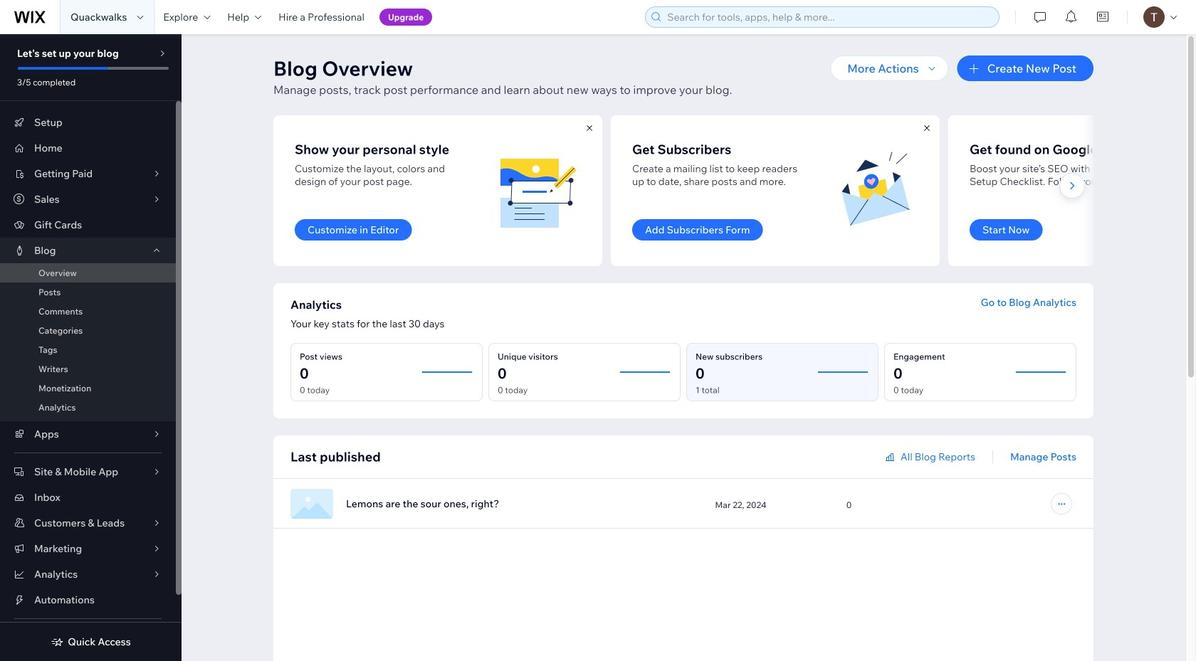Task type: vqa. For each thing, say whether or not it's contained in the screenshot.
search for tools, apps, help & more... field
yes



Task type: locate. For each thing, give the bounding box(es) containing it.
blog overview.dealer.get subscribers.title image
[[833, 148, 919, 234]]

list
[[274, 115, 1197, 266]]

sidebar element
[[0, 34, 182, 662]]

Search for tools, apps, help & more... field
[[663, 7, 995, 27]]

blog overview.dealer.customize post page.title image
[[496, 148, 581, 234]]



